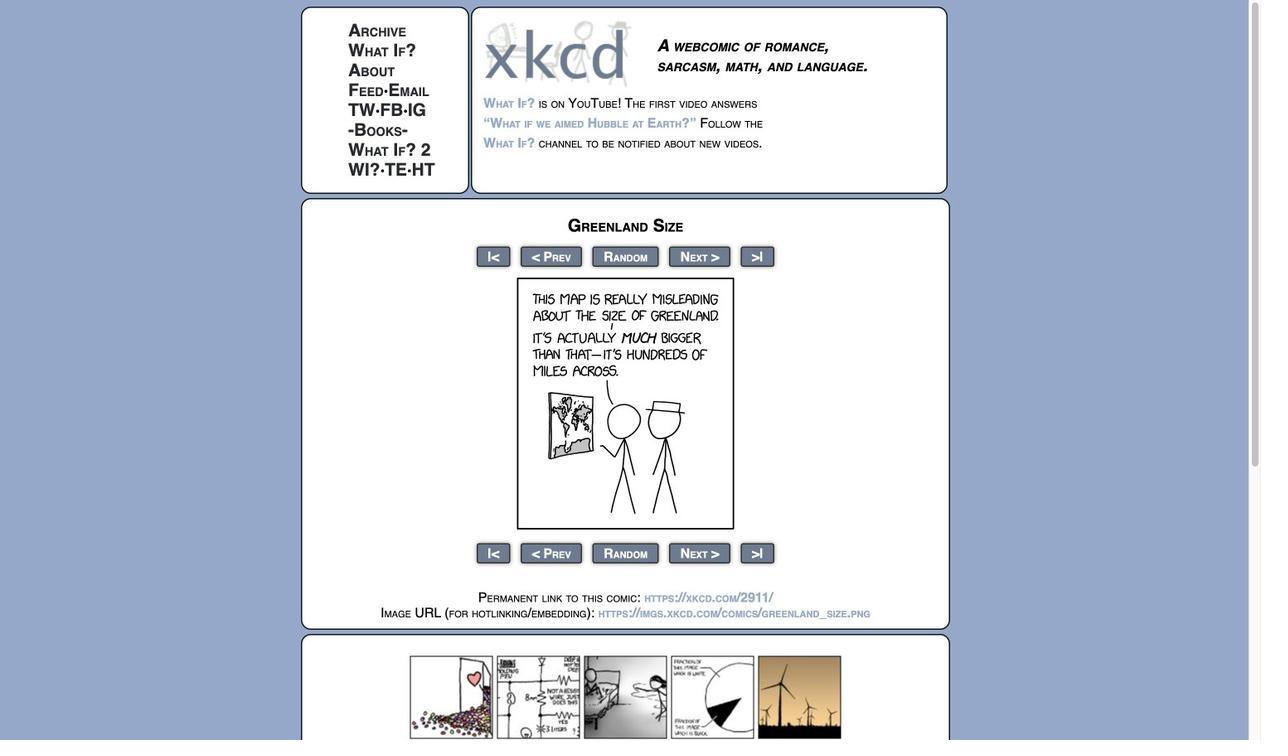 Task type: locate. For each thing, give the bounding box(es) containing it.
greenland size image
[[517, 278, 734, 530]]



Task type: vqa. For each thing, say whether or not it's contained in the screenshot.
the Greenland Size image
yes



Task type: describe. For each thing, give the bounding box(es) containing it.
xkcd.com logo image
[[483, 19, 637, 88]]

selected comics image
[[410, 656, 841, 739]]



